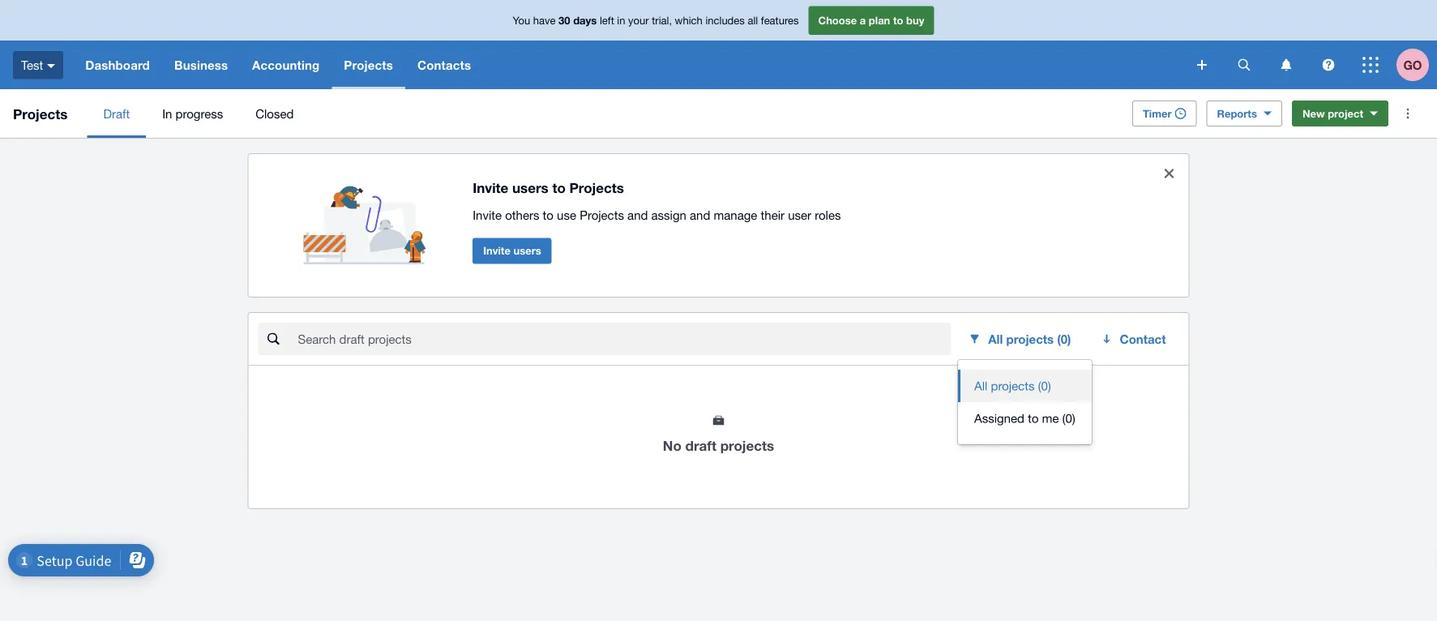 Task type: locate. For each thing, give the bounding box(es) containing it.
projects inside popup button
[[1007, 332, 1054, 346]]

you have 30 days left in your trial, which includes all features
[[513, 14, 799, 27]]

business
[[174, 58, 228, 72]]

new
[[1303, 107, 1325, 120]]

users inside "link"
[[514, 245, 541, 257]]

no draft projects
[[663, 437, 774, 453]]

invite for invite others to use projects and assign and manage their user roles
[[473, 208, 502, 222]]

1 vertical spatial invite
[[473, 208, 502, 222]]

1 horizontal spatial svg image
[[1238, 59, 1251, 71]]

30
[[559, 14, 570, 27]]

group containing all projects (0)
[[958, 360, 1092, 444]]

0 horizontal spatial all
[[974, 379, 988, 393]]

all projects (0) for all projects (0) button at the right of the page
[[974, 379, 1051, 393]]

users up others
[[512, 180, 549, 196]]

buy
[[906, 14, 925, 27]]

all for all projects (0) popup button
[[989, 332, 1003, 346]]

all
[[748, 14, 758, 27]]

projects down 'test' popup button
[[13, 105, 68, 122]]

navigation
[[73, 41, 1186, 89]]

assigned to me (0)
[[974, 411, 1076, 425]]

to left me
[[1028, 411, 1039, 425]]

(0) up all projects (0) button at the right of the page
[[1057, 332, 1071, 346]]

(0)
[[1057, 332, 1071, 346], [1038, 379, 1051, 393], [1063, 411, 1076, 425]]

contact button
[[1091, 323, 1179, 355]]

left
[[600, 14, 614, 27]]

invite inside "link"
[[483, 245, 511, 257]]

(0) right me
[[1063, 411, 1076, 425]]

2 vertical spatial projects
[[720, 437, 774, 453]]

1 vertical spatial (0)
[[1038, 379, 1051, 393]]

projects left 'contacts' dropdown button
[[344, 58, 393, 72]]

all projects (0) up assigned to me (0) at the right of the page
[[974, 379, 1051, 393]]

projects
[[1007, 332, 1054, 346], [991, 379, 1035, 393], [720, 437, 774, 453]]

invite up others
[[473, 180, 509, 196]]

draft
[[103, 106, 130, 120]]

0 horizontal spatial and
[[628, 208, 648, 222]]

users
[[512, 180, 549, 196], [514, 245, 541, 257]]

(0) inside popup button
[[1057, 332, 1071, 346]]

all projects (0) up all projects (0) button at the right of the page
[[989, 332, 1071, 346]]

all projects (0) inside popup button
[[989, 332, 1071, 346]]

all projects (0) inside button
[[974, 379, 1051, 393]]

invite users link
[[473, 238, 552, 264]]

you
[[513, 14, 530, 27]]

projects up use in the left of the page
[[570, 180, 624, 196]]

invite down others
[[483, 245, 511, 257]]

navigation containing dashboard
[[73, 41, 1186, 89]]

group
[[958, 360, 1092, 444]]

business button
[[162, 41, 240, 89]]

invite for invite users to projects
[[473, 180, 509, 196]]

invite users to projects
[[473, 180, 624, 196]]

invite left others
[[473, 208, 502, 222]]

and
[[628, 208, 648, 222], [690, 208, 710, 222]]

0 horizontal spatial svg image
[[1197, 60, 1207, 70]]

features
[[761, 14, 799, 27]]

all
[[989, 332, 1003, 346], [974, 379, 988, 393]]

projects right "draft"
[[720, 437, 774, 453]]

projects up all projects (0) button at the right of the page
[[1007, 332, 1054, 346]]

to up use in the left of the page
[[552, 180, 566, 196]]

1 vertical spatial all projects (0)
[[974, 379, 1051, 393]]

0 vertical spatial users
[[512, 180, 549, 196]]

timer
[[1143, 107, 1172, 120]]

contacts
[[417, 58, 471, 72]]

0 horizontal spatial svg image
[[47, 64, 55, 68]]

list box
[[958, 360, 1092, 444]]

dashboard link
[[73, 41, 162, 89]]

0 vertical spatial projects
[[1007, 332, 1054, 346]]

(0) for all projects (0) popup button
[[1057, 332, 1071, 346]]

to inside button
[[1028, 411, 1039, 425]]

invite for invite users
[[483, 245, 511, 257]]

1 horizontal spatial and
[[690, 208, 710, 222]]

2 and from the left
[[690, 208, 710, 222]]

svg image up reports popup button
[[1238, 59, 1251, 71]]

all up assigned
[[974, 379, 988, 393]]

accounting
[[252, 58, 320, 72]]

and right assign
[[690, 208, 710, 222]]

their
[[761, 208, 785, 222]]

have
[[533, 14, 556, 27]]

svg image inside 'test' popup button
[[47, 64, 55, 68]]

all projects (0) button
[[958, 323, 1084, 355]]

projects up assigned to me (0) at the right of the page
[[991, 379, 1035, 393]]

all up all projects (0) button at the right of the page
[[989, 332, 1003, 346]]

0 vertical spatial (0)
[[1057, 332, 1071, 346]]

1 vertical spatial projects
[[991, 379, 1035, 393]]

to
[[893, 14, 904, 27], [552, 180, 566, 196], [543, 208, 554, 222], [1028, 411, 1039, 425]]

users down others
[[514, 245, 541, 257]]

0 vertical spatial invite
[[473, 180, 509, 196]]

choose a plan to buy
[[818, 14, 925, 27]]

1 horizontal spatial all
[[989, 332, 1003, 346]]

users for invite users to projects
[[512, 180, 549, 196]]

svg image
[[1238, 59, 1251, 71], [1323, 59, 1335, 71], [47, 64, 55, 68]]

all inside all projects (0) button
[[974, 379, 988, 393]]

your
[[628, 14, 649, 27]]

in
[[617, 14, 625, 27]]

all projects (0)
[[989, 332, 1071, 346], [974, 379, 1051, 393]]

invite users to projects image
[[304, 167, 434, 264]]

all inside all projects (0) popup button
[[989, 332, 1003, 346]]

banner containing dashboard
[[0, 0, 1437, 89]]

closed
[[256, 106, 294, 120]]

svg image up new project
[[1323, 59, 1335, 71]]

reports button
[[1207, 101, 1282, 126]]

1 vertical spatial users
[[514, 245, 541, 257]]

svg image
[[1363, 57, 1379, 73], [1281, 59, 1292, 71], [1197, 60, 1207, 70]]

invite
[[473, 180, 509, 196], [473, 208, 502, 222], [483, 245, 511, 257]]

assign
[[651, 208, 687, 222]]

0 vertical spatial all
[[989, 332, 1003, 346]]

invite users
[[483, 245, 541, 257]]

1 vertical spatial all
[[974, 379, 988, 393]]

0 vertical spatial all projects (0)
[[989, 332, 1071, 346]]

closed link
[[239, 89, 310, 138]]

svg image right test
[[47, 64, 55, 68]]

banner
[[0, 0, 1437, 89]]

projects
[[344, 58, 393, 72], [13, 105, 68, 122], [570, 180, 624, 196], [580, 208, 624, 222]]

(0) up me
[[1038, 379, 1051, 393]]

test button
[[0, 41, 73, 89]]

2 vertical spatial invite
[[483, 245, 511, 257]]

projects inside button
[[991, 379, 1035, 393]]

and left assign
[[628, 208, 648, 222]]

test
[[21, 58, 43, 72]]



Task type: describe. For each thing, give the bounding box(es) containing it.
plan
[[869, 14, 890, 27]]

project
[[1328, 107, 1364, 120]]

in
[[162, 106, 172, 120]]

new project button
[[1292, 101, 1389, 126]]

projects for all projects (0) button at the right of the page
[[991, 379, 1035, 393]]

to left buy
[[893, 14, 904, 27]]

days
[[573, 14, 597, 27]]

use
[[557, 208, 576, 222]]

includes
[[706, 14, 745, 27]]

navigation inside banner
[[73, 41, 1186, 89]]

list box containing all projects (0)
[[958, 360, 1092, 444]]

users for invite users
[[514, 245, 541, 257]]

more options image
[[1392, 97, 1424, 130]]

invite others to use projects and assign and manage their user roles
[[473, 208, 841, 222]]

no
[[663, 437, 682, 453]]

dashboard
[[85, 58, 150, 72]]

timer button
[[1133, 101, 1197, 126]]

assigned
[[974, 411, 1025, 425]]

contacts button
[[405, 41, 483, 89]]

in progress link
[[146, 89, 239, 138]]

assigned to me (0) button
[[958, 402, 1092, 435]]

draft
[[686, 437, 717, 453]]

projects inside 'popup button'
[[344, 58, 393, 72]]

Search draft projects search field
[[296, 323, 951, 354]]

trial,
[[652, 14, 672, 27]]

to left use in the left of the page
[[543, 208, 554, 222]]

contact
[[1120, 332, 1166, 346]]

2 vertical spatial (0)
[[1063, 411, 1076, 425]]

(0) for all projects (0) button at the right of the page
[[1038, 379, 1051, 393]]

all for all projects (0) button at the right of the page
[[974, 379, 988, 393]]

roles
[[815, 208, 841, 222]]

draft link
[[87, 89, 146, 138]]

reports
[[1217, 107, 1257, 120]]

clear image
[[1153, 157, 1186, 190]]

1 and from the left
[[628, 208, 648, 222]]

choose
[[818, 14, 857, 27]]

others
[[505, 208, 539, 222]]

accounting button
[[240, 41, 332, 89]]

go
[[1404, 58, 1422, 72]]

me
[[1042, 411, 1059, 425]]

projects button
[[332, 41, 405, 89]]

a
[[860, 14, 866, 27]]

1 horizontal spatial svg image
[[1281, 59, 1292, 71]]

progress
[[176, 106, 223, 120]]

in progress
[[162, 106, 223, 120]]

go button
[[1397, 41, 1437, 89]]

manage
[[714, 208, 758, 222]]

projects right use in the left of the page
[[580, 208, 624, 222]]

all projects (0) for all projects (0) popup button
[[989, 332, 1071, 346]]

all projects (0) button
[[958, 370, 1092, 402]]

projects for all projects (0) popup button
[[1007, 332, 1054, 346]]

2 horizontal spatial svg image
[[1363, 57, 1379, 73]]

which
[[675, 14, 703, 27]]

2 horizontal spatial svg image
[[1323, 59, 1335, 71]]

new project
[[1303, 107, 1364, 120]]

user
[[788, 208, 812, 222]]



Task type: vqa. For each thing, say whether or not it's contained in the screenshot.
projects for All projects (0) popup button at the right of the page
yes



